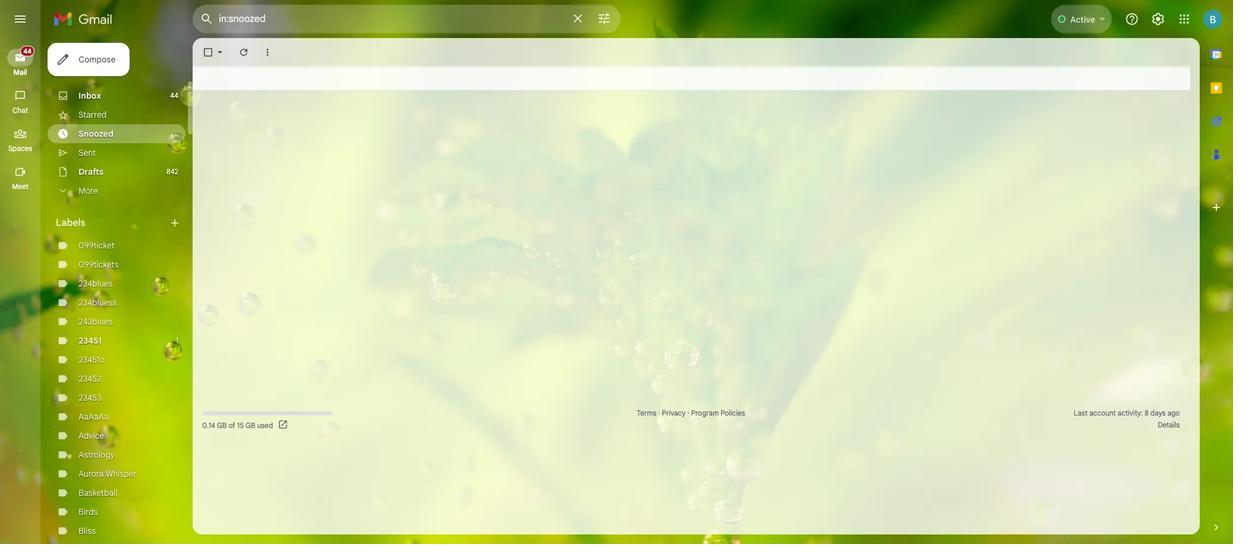 Task type: locate. For each thing, give the bounding box(es) containing it.
settings image
[[1152, 12, 1166, 26]]

privacy
[[662, 409, 686, 418]]

234blues link
[[79, 278, 113, 289]]

099tickets
[[79, 259, 119, 270]]

1 gb from the left
[[217, 421, 227, 430]]

· right the privacy link
[[688, 409, 690, 418]]

activity:
[[1118, 409, 1144, 418]]

basketball
[[79, 488, 118, 499]]

23451o
[[79, 355, 105, 365]]

search in mail image
[[196, 8, 218, 30]]

bliss
[[79, 526, 96, 537]]

meet
[[12, 182, 28, 191]]

1 horizontal spatial ·
[[688, 409, 690, 418]]

advice link
[[79, 431, 104, 441]]

243blues link
[[79, 317, 113, 327]]

gb
[[217, 421, 227, 430], [246, 421, 255, 430]]

099tickets link
[[79, 259, 119, 270]]

drafts link
[[79, 167, 104, 177]]

terms link
[[637, 409, 657, 418]]

44 link
[[7, 46, 35, 67]]

0 horizontal spatial 44
[[23, 47, 32, 55]]

23451
[[79, 336, 102, 346]]

·
[[659, 409, 661, 418], [688, 409, 690, 418]]

gb right '15'
[[246, 421, 255, 430]]

basketball link
[[79, 488, 118, 499]]

last account activity: 8 days ago details
[[1075, 409, 1181, 430]]

23452 link
[[79, 374, 101, 384]]

inbox link
[[79, 90, 101, 101]]

0 horizontal spatial gb
[[217, 421, 227, 430]]

23453
[[79, 393, 101, 403]]

1 horizontal spatial gb
[[246, 421, 255, 430]]

0.14 gb of 15 gb used
[[202, 421, 273, 430]]

ago
[[1168, 409, 1181, 418]]

main menu image
[[13, 12, 27, 26]]

0 horizontal spatial ·
[[659, 409, 661, 418]]

aurora
[[79, 469, 104, 480]]

meet heading
[[0, 182, 40, 192]]

refresh image
[[238, 46, 250, 58]]

chat
[[12, 106, 28, 115]]

· right the terms link
[[659, 409, 661, 418]]

0.14
[[202, 421, 215, 430]]

aurora whisper
[[79, 469, 137, 480]]

None checkbox
[[202, 46, 214, 58]]

1 vertical spatial 44
[[170, 91, 178, 100]]

23451 link
[[79, 336, 102, 346]]

inbox
[[79, 90, 101, 101]]

mail heading
[[0, 68, 40, 77]]

8
[[1146, 409, 1149, 418]]

last
[[1075, 409, 1089, 418]]

gmail image
[[54, 7, 118, 31]]

details
[[1159, 421, 1181, 430]]

aaaaaa
[[79, 412, 109, 422]]

aaaaaa link
[[79, 412, 109, 422]]

labels heading
[[56, 217, 169, 229]]

gb left of
[[217, 421, 227, 430]]

tab list
[[1201, 38, 1234, 502]]

advanced search options image
[[593, 7, 616, 30]]

navigation
[[0, 38, 42, 544]]

Search in mail text field
[[219, 13, 564, 25]]

sent
[[79, 148, 96, 158]]

099ticket link
[[79, 240, 115, 251]]

44
[[23, 47, 32, 55], [170, 91, 178, 100]]

follow link to manage storage image
[[278, 419, 290, 431]]

842
[[167, 167, 178, 176]]

astrology
[[79, 450, 115, 461]]

navigation containing mail
[[0, 38, 42, 544]]

footer
[[193, 408, 1191, 431]]



Task type: describe. For each thing, give the bounding box(es) containing it.
234blues
[[79, 278, 113, 289]]

astrology link
[[79, 450, 115, 461]]

footer containing terms
[[193, 408, 1191, 431]]

1
[[176, 336, 178, 345]]

1 · from the left
[[659, 409, 661, 418]]

0 vertical spatial 44
[[23, 47, 32, 55]]

more image
[[262, 46, 274, 58]]

program
[[692, 409, 719, 418]]

bliss link
[[79, 526, 96, 537]]

snoozed
[[79, 129, 114, 139]]

spaces heading
[[0, 144, 40, 154]]

advice
[[79, 431, 104, 441]]

terms
[[637, 409, 657, 418]]

terms · privacy · program policies
[[637, 409, 746, 418]]

support image
[[1126, 12, 1140, 26]]

used
[[257, 421, 273, 430]]

234bluess
[[79, 297, 117, 308]]

099ticket
[[79, 240, 115, 251]]

of
[[229, 421, 235, 430]]

Search in mail search field
[[193, 5, 621, 33]]

compose button
[[48, 43, 130, 76]]

birds
[[79, 507, 98, 518]]

15
[[237, 421, 244, 430]]

policies
[[721, 409, 746, 418]]

243blues
[[79, 317, 113, 327]]

more button
[[48, 181, 186, 201]]

2 · from the left
[[688, 409, 690, 418]]

more
[[79, 186, 98, 196]]

2 gb from the left
[[246, 421, 255, 430]]

sent link
[[79, 148, 96, 158]]

starred link
[[79, 109, 107, 120]]

privacy link
[[662, 409, 686, 418]]

clear search image
[[566, 7, 590, 30]]

starred
[[79, 109, 107, 120]]

snoozed link
[[79, 129, 114, 139]]

birds link
[[79, 507, 98, 518]]

days
[[1151, 409, 1167, 418]]

chat heading
[[0, 106, 40, 115]]

23452
[[79, 374, 101, 384]]

1 horizontal spatial 44
[[170, 91, 178, 100]]

drafts
[[79, 167, 104, 177]]

compose
[[79, 54, 116, 65]]

aurora whisper link
[[79, 469, 137, 480]]

23451o link
[[79, 355, 105, 365]]

spaces
[[8, 144, 32, 153]]

labels
[[56, 217, 85, 229]]

program policies link
[[692, 409, 746, 418]]

mail
[[13, 68, 27, 77]]

23453 link
[[79, 393, 101, 403]]

details link
[[1159, 421, 1181, 430]]

account
[[1090, 409, 1117, 418]]

whisper
[[106, 469, 137, 480]]

234bluess link
[[79, 297, 117, 308]]



Task type: vqa. For each thing, say whether or not it's contained in the screenshot.
23451o link
yes



